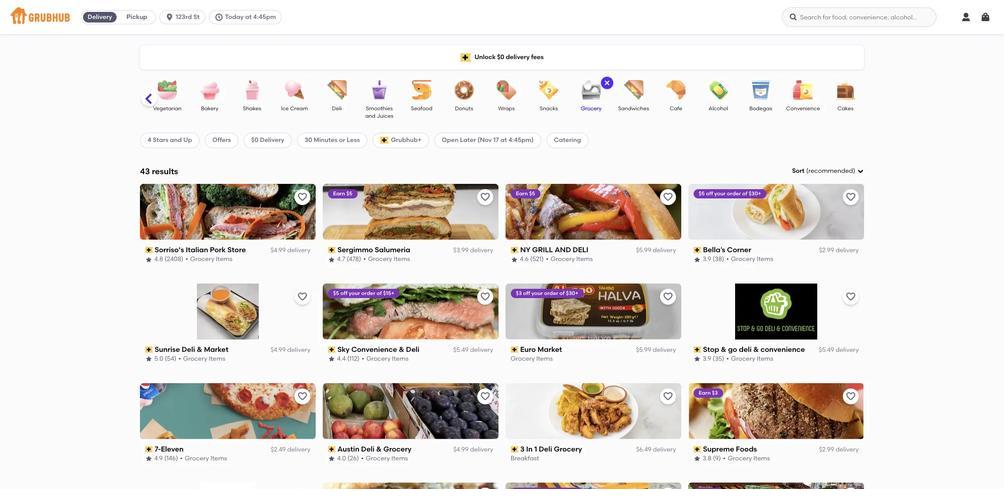 Task type: locate. For each thing, give the bounding box(es) containing it.
$5.49 for sky convenience & deli
[[453, 347, 469, 354]]

2 vertical spatial $4.99
[[453, 446, 469, 454]]

grocery down and
[[551, 256, 575, 263]]

st
[[193, 13, 200, 21]]

1 vertical spatial $5.99
[[636, 347, 651, 354]]

of for corner
[[743, 191, 748, 197]]

& right austin
[[377, 445, 382, 454]]

subscription pass image for euro market
[[511, 347, 519, 353]]

ny grill and deli logo image
[[506, 184, 681, 240]]

sky convenience & deli
[[338, 346, 420, 354]]

of
[[743, 191, 748, 197], [377, 290, 382, 297], [560, 290, 565, 297]]

$5.49 delivery for sky convenience & deli
[[453, 347, 493, 354]]

items for 7-eleven
[[211, 455, 227, 463]]

deli right the sunrise
[[182, 346, 195, 354]]

star icon image left 4.8
[[145, 256, 152, 263]]

& right the sunrise
[[197, 346, 203, 354]]

less
[[347, 137, 360, 144]]

1 vertical spatial at
[[501, 137, 507, 144]]

star icon image left 4.6
[[511, 256, 518, 263]]

1 vertical spatial $4.99
[[271, 347, 286, 354]]

star icon image for stop & go deli & convenience
[[694, 356, 701, 363]]

subscription pass image left euro
[[511, 347, 519, 353]]

& down "sky convenience & deli logo"
[[399, 346, 405, 354]]

star icon image
[[145, 256, 152, 263], [328, 256, 335, 263], [511, 256, 518, 263], [694, 256, 701, 263], [145, 356, 152, 363], [328, 356, 335, 363], [694, 356, 701, 363], [145, 456, 152, 463], [328, 456, 335, 463], [694, 456, 701, 463]]

1 vertical spatial grubhub plus flag logo image
[[380, 137, 389, 144]]

• right (38)
[[727, 256, 729, 263]]

0 vertical spatial $4.99 delivery
[[271, 247, 310, 254]]

2 horizontal spatial your
[[715, 191, 726, 197]]

3.9 left (38)
[[703, 256, 712, 263]]

results
[[152, 166, 178, 176]]

1 vertical spatial $4.99 delivery
[[271, 347, 310, 354]]

$5.49 delivery
[[453, 347, 493, 354], [819, 347, 859, 354]]

delivery left pickup
[[88, 13, 112, 21]]

subscription pass image for 7-eleven
[[145, 447, 153, 453]]

2 vertical spatial $4.99 delivery
[[453, 446, 493, 454]]

&
[[197, 346, 203, 354], [399, 346, 405, 354], [721, 346, 727, 354], [754, 346, 759, 354], [377, 445, 382, 454]]

cafe
[[670, 106, 682, 112]]

at inside button
[[245, 13, 252, 21]]

subscription pass image left 7-
[[145, 447, 153, 453]]

save this restaurant image
[[663, 192, 673, 203], [480, 292, 491, 302], [846, 292, 856, 302], [663, 392, 673, 402]]

$0
[[497, 53, 504, 61], [251, 137, 258, 144]]

0 horizontal spatial svg image
[[165, 13, 174, 22]]

0 horizontal spatial market
[[204, 346, 229, 354]]

• for supreme
[[724, 455, 726, 463]]

of for convenience
[[377, 290, 382, 297]]

at right "today" on the top left of the page
[[245, 13, 252, 21]]

4
[[148, 137, 151, 144]]

subscription pass image for sorriso's italian pork store
[[145, 247, 153, 254]]

subscription pass image left the ny
[[511, 247, 519, 254]]

• grocery items down sky convenience & deli
[[362, 356, 409, 363]]

0 vertical spatial $2.99
[[819, 247, 834, 254]]

austin deli & grocery
[[338, 445, 412, 454]]

subscription pass image left 3
[[511, 447, 519, 453]]

• right (478)
[[364, 256, 366, 263]]

& right deli
[[754, 346, 759, 354]]

0 horizontal spatial order
[[362, 290, 376, 297]]

your for bella's
[[715, 191, 726, 197]]

2 $2.99 delivery from the top
[[819, 446, 859, 454]]

7-eleven logo image
[[140, 384, 316, 440]]

None field
[[792, 167, 864, 176]]

save this restaurant button
[[295, 189, 310, 205], [477, 189, 493, 205], [660, 189, 676, 205], [843, 189, 859, 205], [295, 289, 310, 305], [477, 289, 493, 305], [660, 289, 676, 305], [843, 289, 859, 305], [295, 389, 310, 405], [477, 389, 493, 405], [660, 389, 676, 405], [843, 389, 859, 405]]

$4.99 for sunrise deli & market
[[271, 347, 286, 354]]

seafood image
[[406, 80, 437, 100]]

2 horizontal spatial off
[[706, 191, 713, 197]]

• right (112)
[[362, 356, 364, 363]]

& for market
[[197, 346, 203, 354]]

$2.99 delivery for supreme foods
[[819, 446, 859, 454]]

1 vertical spatial $5.99 delivery
[[636, 347, 676, 354]]

3.9 down stop
[[703, 356, 712, 363]]

stop
[[703, 346, 720, 354]]

1 $2.99 from the top
[[819, 247, 834, 254]]

& for deli
[[399, 346, 405, 354]]

1 horizontal spatial earn $5
[[516, 191, 535, 197]]

bella's
[[703, 246, 726, 254]]

1 vertical spatial $3
[[712, 390, 718, 396]]

• for austin
[[361, 455, 364, 463]]

ice cream
[[281, 106, 308, 112]]

alcohol
[[709, 106, 728, 112]]

star icon image left 4.9
[[145, 456, 152, 463]]

2 $5.49 delivery from the left
[[819, 347, 859, 354]]

subscription pass image left bella's
[[694, 247, 702, 254]]

grubhub+
[[391, 137, 422, 144]]

$0 down shakes
[[251, 137, 258, 144]]

grocery down sergimmo salumeria
[[368, 256, 392, 263]]

• for sergimmo
[[364, 256, 366, 263]]

subscription pass image for 3 in 1 deli grocery
[[511, 447, 519, 453]]

1 $5.49 delivery from the left
[[453, 347, 493, 354]]

2 horizontal spatial earn
[[699, 390, 711, 396]]

• right the (35)
[[727, 356, 729, 363]]

subscription pass image left stop
[[694, 347, 702, 353]]

subscription pass image left sorriso's
[[145, 247, 153, 254]]

subscription pass image for sky convenience & deli
[[328, 347, 336, 353]]

market down sunrise deli & market logo
[[204, 346, 229, 354]]

2 horizontal spatial order
[[727, 191, 741, 197]]

1 horizontal spatial $30+
[[749, 191, 762, 197]]

order for convenience
[[362, 290, 376, 297]]

items for bella's corner
[[757, 256, 774, 263]]

(26)
[[348, 455, 359, 463]]

smoothies and juices
[[365, 106, 393, 119]]

0 vertical spatial at
[[245, 13, 252, 21]]

1 horizontal spatial of
[[560, 290, 565, 297]]

0 horizontal spatial and
[[170, 137, 182, 144]]

foods
[[736, 445, 757, 454]]

0 vertical spatial $30+
[[749, 191, 762, 197]]

1 horizontal spatial grubhub plus flag logo image
[[460, 53, 471, 62]]

grubhub plus flag logo image left unlock at top
[[460, 53, 471, 62]]

$2.49 delivery
[[271, 446, 310, 454]]

$30+ for corner
[[749, 191, 762, 197]]

earn $3
[[699, 390, 718, 396]]

1 vertical spatial delivery
[[260, 137, 284, 144]]

subscription pass image for sunrise deli & market
[[145, 347, 153, 353]]

grocery down sunrise deli & market
[[183, 356, 208, 363]]

save this restaurant image
[[297, 192, 308, 203], [480, 192, 491, 203], [846, 192, 856, 203], [297, 292, 308, 302], [663, 292, 673, 302], [297, 392, 308, 402], [480, 392, 491, 402], [846, 392, 856, 402]]

delivery button
[[81, 10, 118, 24]]

4.0
[[337, 455, 346, 463]]

up
[[183, 137, 192, 144]]

euro market logo image
[[506, 284, 681, 340]]

0 horizontal spatial earn
[[333, 191, 345, 197]]

$3 off your order of $30+
[[516, 290, 579, 297]]

svg image inside 123rd st button
[[165, 13, 174, 22]]

0 vertical spatial grubhub plus flag logo image
[[460, 53, 471, 62]]

deli
[[332, 106, 342, 112], [182, 346, 195, 354], [406, 346, 420, 354], [361, 445, 375, 454], [539, 445, 553, 454]]

bella's corner
[[703, 246, 752, 254]]

1 horizontal spatial market
[[538, 346, 562, 354]]

star icon image for sky convenience & deli
[[328, 356, 335, 363]]

2 horizontal spatial of
[[743, 191, 748, 197]]

0 horizontal spatial grubhub plus flag logo image
[[380, 137, 389, 144]]

fresh meadows food mart logo image
[[689, 483, 864, 490]]

• right the (9)
[[724, 455, 726, 463]]

0 vertical spatial and
[[365, 113, 376, 119]]

4.4
[[337, 356, 346, 363]]

0 horizontal spatial convenience
[[352, 346, 397, 354]]

• grocery items down foods
[[724, 455, 770, 463]]

2 3.9 from the top
[[703, 356, 712, 363]]

1 vertical spatial $2.99 delivery
[[819, 446, 859, 454]]

$5
[[347, 191, 353, 197], [529, 191, 535, 197], [699, 191, 705, 197], [333, 290, 339, 297]]

1 horizontal spatial at
[[501, 137, 507, 144]]

grocery down corner
[[731, 256, 756, 263]]

star icon image left 3.9 (35)
[[694, 356, 701, 363]]

delivery
[[506, 53, 530, 61], [287, 247, 310, 254], [470, 247, 493, 254], [653, 247, 676, 254], [836, 247, 859, 254], [287, 347, 310, 354], [470, 347, 493, 354], [653, 347, 676, 354], [836, 347, 859, 354], [287, 446, 310, 454], [470, 446, 493, 454], [653, 446, 676, 454], [836, 446, 859, 454]]

• for sorriso's
[[186, 256, 188, 263]]

1 horizontal spatial and
[[365, 113, 376, 119]]

sergimmo salumeria
[[338, 246, 411, 254]]

1 market from the left
[[204, 346, 229, 354]]

Search for food, convenience, alcohol... search field
[[782, 8, 937, 27]]

subscription pass image for sergimmo salumeria
[[328, 247, 336, 254]]

& left go
[[721, 346, 727, 354]]

1 $2.99 delivery from the top
[[819, 247, 859, 254]]

pickup
[[127, 13, 147, 21]]

delivery
[[88, 13, 112, 21], [260, 137, 284, 144]]

• right (146)
[[180, 455, 183, 463]]

• grocery items down the sorriso's italian pork store
[[186, 256, 233, 263]]

grubhub plus flag logo image
[[460, 53, 471, 62], [380, 137, 389, 144]]

subscription pass image for austin deli & grocery
[[328, 447, 336, 453]]

$0 right unlock at top
[[497, 53, 504, 61]]

subscription pass image left sergimmo
[[328, 247, 336, 254]]

$4.99 delivery for austin deli & grocery
[[453, 446, 493, 454]]

grubhub plus flag logo image left grubhub+
[[380, 137, 389, 144]]

• right the (521)
[[546, 256, 549, 263]]

0 horizontal spatial $3
[[516, 290, 522, 297]]

grocery right (146)
[[185, 455, 209, 463]]

1 horizontal spatial your
[[532, 290, 543, 297]]

grocery image
[[576, 80, 607, 100]]

euro
[[521, 346, 536, 354]]

$3.99 delivery
[[453, 247, 493, 254]]

$5.99 delivery for ny grill and deli
[[636, 247, 676, 254]]

1 horizontal spatial order
[[544, 290, 559, 297]]

1 horizontal spatial $0
[[497, 53, 504, 61]]

delivery down ice
[[260, 137, 284, 144]]

subscription pass image left supreme
[[694, 447, 702, 453]]

deli right austin
[[361, 445, 375, 454]]

• for sky
[[362, 356, 364, 363]]

open
[[442, 137, 459, 144]]

grocery up astoria town deli grocery corp logo
[[384, 445, 412, 454]]

items
[[216, 256, 233, 263], [394, 256, 410, 263], [577, 256, 593, 263], [757, 256, 774, 263], [209, 356, 226, 363], [392, 356, 409, 363], [537, 356, 553, 363], [757, 356, 774, 363], [211, 455, 227, 463], [392, 455, 408, 463], [754, 455, 770, 463]]

3
[[521, 445, 525, 454]]

• right (26)
[[361, 455, 364, 463]]

donuts
[[455, 106, 473, 112]]

and
[[365, 113, 376, 119], [170, 137, 182, 144]]

convenience
[[761, 346, 805, 354]]

star icon image left 4.4
[[328, 356, 335, 363]]

1 earn $5 from the left
[[333, 191, 353, 197]]

items for sorriso's italian pork store
[[216, 256, 233, 263]]

deli down "sky convenience & deli logo"
[[406, 346, 420, 354]]

2 $5.99 delivery from the top
[[636, 347, 676, 354]]

subscription pass image left austin
[[328, 447, 336, 453]]

0 horizontal spatial of
[[377, 290, 382, 297]]

vegetarian image
[[152, 80, 183, 100]]

0 vertical spatial $5.99
[[636, 247, 651, 254]]

star icon image for sunrise deli & market
[[145, 356, 152, 363]]

svg image inside today at 4:45pm button
[[215, 13, 223, 22]]

0 vertical spatial convenience
[[786, 106, 820, 112]]

shakes image
[[237, 80, 268, 100]]

bella's corner logo image
[[689, 184, 864, 240]]

convenience down convenience 'image'
[[786, 106, 820, 112]]

grocery down austin deli & grocery
[[366, 455, 390, 463]]

astoria town deli grocery corp logo image
[[323, 483, 499, 490]]

market up 'grocery items'
[[538, 346, 562, 354]]

0 vertical spatial $2.99 delivery
[[819, 247, 859, 254]]

shakes
[[243, 106, 261, 112]]

your for euro
[[532, 290, 543, 297]]

juices
[[377, 113, 393, 119]]

convenience image
[[788, 80, 819, 100]]

and inside smoothies and juices
[[365, 113, 376, 119]]

subscription pass image for stop & go deli & convenience
[[694, 347, 702, 353]]

grocery down deli
[[731, 356, 756, 363]]

1 $5.49 from the left
[[453, 347, 469, 354]]

bakery image
[[194, 80, 225, 100]]

eleven
[[161, 445, 184, 454]]

grocery down grocery image
[[581, 106, 602, 112]]

and left the up
[[170, 137, 182, 144]]

0 horizontal spatial off
[[341, 290, 348, 297]]

4.0 (26)
[[337, 455, 359, 463]]

subscription pass image
[[145, 347, 153, 353], [511, 347, 519, 353], [328, 447, 336, 453], [694, 447, 702, 453]]

at
[[245, 13, 252, 21], [501, 137, 507, 144]]

• grocery items for 7-eleven
[[180, 455, 227, 463]]

snacks
[[540, 106, 558, 112]]

grocery down the sorriso's italian pork store
[[190, 256, 215, 263]]

star icon image for sergimmo salumeria
[[328, 256, 335, 263]]

$5.49
[[453, 347, 469, 354], [819, 347, 834, 354]]

• grocery items down sunrise deli & market
[[179, 356, 226, 363]]

grocery for supreme foods
[[728, 455, 752, 463]]

$4.99 delivery
[[271, 247, 310, 254], [271, 347, 310, 354], [453, 446, 493, 454]]

$2.99 delivery for bella's corner
[[819, 247, 859, 254]]

sunrise deli & market logo image
[[197, 284, 259, 340]]

svg image
[[980, 12, 991, 23], [165, 13, 174, 22], [215, 13, 223, 22]]

0 horizontal spatial $5.49
[[453, 347, 469, 354]]

cream
[[290, 106, 308, 112]]

svg image
[[961, 12, 972, 23], [789, 13, 798, 22], [604, 79, 611, 87], [857, 168, 864, 175]]

1 3.9 from the top
[[703, 256, 712, 263]]

5.0
[[155, 356, 164, 363]]

0 horizontal spatial delivery
[[88, 13, 112, 21]]

svg image inside field
[[857, 168, 864, 175]]

grocery down foods
[[728, 455, 752, 463]]

grocery for sergimmo salumeria
[[368, 256, 392, 263]]

grocery for stop & go deli & convenience
[[731, 356, 756, 363]]

(9)
[[713, 455, 721, 463]]

1 horizontal spatial off
[[523, 290, 531, 297]]

• grocery items down stop & go deli & convenience in the bottom right of the page
[[727, 356, 774, 363]]

off
[[706, 191, 713, 197], [341, 290, 348, 297], [523, 290, 531, 297]]

star icon image for austin deli & grocery
[[328, 456, 335, 463]]

grocery
[[581, 106, 602, 112], [190, 256, 215, 263], [368, 256, 392, 263], [551, 256, 575, 263], [731, 256, 756, 263], [183, 356, 208, 363], [367, 356, 391, 363], [511, 356, 535, 363], [731, 356, 756, 363], [384, 445, 412, 454], [554, 445, 582, 454], [185, 455, 209, 463], [366, 455, 390, 463], [728, 455, 752, 463]]

3.9 for stop & go deli & convenience
[[703, 356, 712, 363]]

austin
[[338, 445, 360, 454]]

$4.99 delivery for sorriso's italian pork store
[[271, 247, 310, 254]]

stop & go deli & convenience logo image
[[735, 284, 817, 340]]

earn $5 for sergimmo
[[333, 191, 353, 197]]

$5.49 for stop & go deli & convenience
[[819, 347, 834, 354]]

1 horizontal spatial delivery
[[260, 137, 284, 144]]

subscription pass image left the sunrise
[[145, 347, 153, 353]]

• grocery items right (146)
[[180, 455, 227, 463]]

2 earn $5 from the left
[[516, 191, 535, 197]]

seafood
[[411, 106, 433, 112]]

1 horizontal spatial earn
[[516, 191, 528, 197]]

1 horizontal spatial $5.49 delivery
[[819, 347, 859, 354]]

• grocery items for ny grill and deli
[[546, 256, 593, 263]]

star icon image for supreme foods
[[694, 456, 701, 463]]

$2.99
[[819, 247, 834, 254], [819, 446, 834, 454]]

star icon image left 3.8
[[694, 456, 701, 463]]

3 in 1 deli grocery
[[521, 445, 582, 454]]

1 vertical spatial $2.99
[[819, 446, 834, 454]]

1 $5.99 delivery from the top
[[636, 247, 676, 254]]

• grocery items down and
[[546, 256, 593, 263]]

• for sunrise
[[179, 356, 181, 363]]

euro market
[[521, 346, 562, 354]]

• right (2408)
[[186, 256, 188, 263]]

0 horizontal spatial your
[[349, 290, 360, 297]]

• right (54)
[[179, 356, 181, 363]]

delivery for austin deli & grocery
[[470, 446, 493, 454]]

• grocery items for stop & go deli & convenience
[[727, 356, 774, 363]]

0 horizontal spatial $0
[[251, 137, 258, 144]]

donuts image
[[449, 80, 480, 100]]

items for sky convenience & deli
[[392, 356, 409, 363]]

$4.99
[[271, 247, 286, 254], [271, 347, 286, 354], [453, 446, 469, 454]]

1 vertical spatial $30+
[[566, 290, 579, 297]]

italian
[[186, 246, 208, 254]]

austin deli & grocery logo image
[[323, 384, 499, 440]]

2 $5.99 from the top
[[636, 347, 651, 354]]

0 vertical spatial $5.99 delivery
[[636, 247, 676, 254]]

in
[[527, 445, 533, 454]]

$2.99 for corner
[[819, 247, 834, 254]]

3 in 1 deli grocery logo image
[[506, 384, 681, 440]]

$4.99 delivery for sunrise deli & market
[[271, 347, 310, 354]]

star icon image left 4.7
[[328, 256, 335, 263]]

convenience up (112)
[[352, 346, 397, 354]]

1 horizontal spatial svg image
[[215, 13, 223, 22]]

items for sergimmo salumeria
[[394, 256, 410, 263]]

and down smoothies
[[365, 113, 376, 119]]

ice
[[281, 106, 289, 112]]

supreme foods logo image
[[689, 384, 864, 440]]

subscription pass image left the sky
[[328, 347, 336, 353]]

1 horizontal spatial $5.49
[[819, 347, 834, 354]]

star icon image left 3.9 (38) on the right bottom of the page
[[694, 256, 701, 263]]

sandwiches
[[618, 106, 649, 112]]

star icon image left 5.0
[[145, 356, 152, 363]]

ice cream image
[[279, 80, 310, 100]]

subscription pass image
[[145, 247, 153, 254], [328, 247, 336, 254], [511, 247, 519, 254], [694, 247, 702, 254], [328, 347, 336, 353], [694, 347, 702, 353], [145, 447, 153, 453], [511, 447, 519, 453]]

0 horizontal spatial $5.49 delivery
[[453, 347, 493, 354]]

0 vertical spatial $4.99
[[271, 247, 286, 254]]

catering
[[554, 137, 581, 144]]

1 vertical spatial $0
[[251, 137, 258, 144]]

0 vertical spatial delivery
[[88, 13, 112, 21]]

deli down deli image
[[332, 106, 342, 112]]

$3 down 4.6
[[516, 290, 522, 297]]

0 vertical spatial 3.9
[[703, 256, 712, 263]]

$2.49
[[271, 446, 286, 454]]

grubhub plus flag logo image for unlock $0 delivery fees
[[460, 53, 471, 62]]

delivery for 3 in 1 deli grocery
[[653, 446, 676, 454]]

• grocery items down salumeria
[[364, 256, 410, 263]]

supreme foods
[[703, 445, 757, 454]]

grocery down sky convenience & deli
[[367, 356, 391, 363]]

2 $2.99 from the top
[[819, 446, 834, 454]]

1 horizontal spatial $3
[[712, 390, 718, 396]]

• grocery items down austin deli & grocery
[[361, 455, 408, 463]]

4:45pm)
[[509, 137, 534, 144]]

•
[[186, 256, 188, 263], [364, 256, 366, 263], [546, 256, 549, 263], [727, 256, 729, 263], [179, 356, 181, 363], [362, 356, 364, 363], [727, 356, 729, 363], [180, 455, 183, 463], [361, 455, 364, 463], [724, 455, 726, 463]]

0 horizontal spatial earn $5
[[333, 191, 353, 197]]

$5.99 for ny grill and deli
[[636, 247, 651, 254]]

0 horizontal spatial $30+
[[566, 290, 579, 297]]

0 horizontal spatial at
[[245, 13, 252, 21]]

beer shack logo image
[[506, 483, 681, 490]]

1 vertical spatial 3.9
[[703, 356, 712, 363]]

star icon image left 4.0
[[328, 456, 335, 463]]

at right 17
[[501, 137, 507, 144]]

1 $5.99 from the top
[[636, 247, 651, 254]]

123rd st button
[[159, 10, 209, 24]]

4.8 (2408)
[[155, 256, 184, 263]]

4.9 (146)
[[155, 455, 178, 463]]

$3 down 3.9 (35)
[[712, 390, 718, 396]]

• grocery items down corner
[[727, 256, 774, 263]]

2 $5.49 from the left
[[819, 347, 834, 354]]



Task type: describe. For each thing, give the bounding box(es) containing it.
today at 4:45pm
[[225, 13, 276, 21]]

grubhub plus flag logo image for grubhub+
[[380, 137, 389, 144]]

wraps image
[[491, 80, 522, 100]]

2 horizontal spatial svg image
[[980, 12, 991, 23]]

none field containing sort
[[792, 167, 864, 176]]

cakes
[[838, 106, 854, 112]]

vegetarian
[[153, 106, 182, 112]]

alcohol image
[[703, 80, 734, 100]]

123rd st
[[176, 13, 200, 21]]

• grocery items for sunrise deli & market
[[179, 356, 226, 363]]

bodegas
[[750, 106, 772, 112]]

salumeria
[[375, 246, 411, 254]]

deli image
[[322, 80, 352, 100]]

)
[[853, 167, 855, 175]]

corner
[[727, 246, 752, 254]]

sort ( recommended )
[[792, 167, 855, 175]]

1 horizontal spatial convenience
[[786, 106, 820, 112]]

3.8
[[703, 455, 712, 463]]

grocery for sorriso's italian pork store
[[190, 256, 215, 263]]

deli
[[739, 346, 752, 354]]

delivery for supreme foods
[[836, 446, 859, 454]]

• for bella's
[[727, 256, 729, 263]]

17
[[493, 137, 499, 144]]

smoothies
[[366, 106, 393, 112]]

4.7
[[337, 256, 346, 263]]

fees
[[531, 53, 544, 61]]

0 vertical spatial $0
[[497, 53, 504, 61]]

(38)
[[713, 256, 725, 263]]

& for grocery
[[377, 445, 382, 454]]

star icon image for bella's corner
[[694, 256, 701, 263]]

$3.99
[[453, 247, 469, 254]]

smoothies and juices image
[[364, 80, 395, 100]]

delivery for sergimmo salumeria
[[470, 247, 493, 254]]

offers
[[212, 137, 231, 144]]

grocery down euro
[[511, 356, 535, 363]]

$4.99 for sorriso's italian pork store
[[271, 247, 286, 254]]

off for sky
[[341, 290, 348, 297]]

cafe image
[[661, 80, 692, 100]]

delivery for sunrise deli & market
[[287, 347, 310, 354]]

(478)
[[347, 256, 361, 263]]

subscription pass image for supreme foods
[[694, 447, 702, 453]]

$2.99 for foods
[[819, 446, 834, 454]]

4.9
[[155, 455, 163, 463]]

delivery for euro market
[[653, 347, 676, 354]]

star icon image for sorriso's italian pork store
[[145, 256, 152, 263]]

grocery for 7-eleven
[[185, 455, 209, 463]]

earn for sergimmo salumeria
[[333, 191, 345, 197]]

deli right 1
[[539, 445, 553, 454]]

4.6 (521)
[[520, 256, 544, 263]]

$30+ for market
[[566, 290, 579, 297]]

sergimmo salumeria logo image
[[323, 184, 499, 240]]

$4.99 for austin deli & grocery
[[453, 446, 469, 454]]

svg image for today at 4:45pm
[[215, 13, 223, 22]]

delivery for ny grill and deli
[[653, 247, 676, 254]]

4.8
[[155, 256, 163, 263]]

$6.49
[[636, 446, 651, 454]]

delivery for bella's corner
[[836, 247, 859, 254]]

sort
[[792, 167, 805, 175]]

order for corner
[[727, 191, 741, 197]]

(521)
[[530, 256, 544, 263]]

• for 7-
[[180, 455, 183, 463]]

• for stop
[[727, 356, 729, 363]]

5.0 (54)
[[155, 356, 177, 363]]

items for supreme foods
[[754, 455, 770, 463]]

store
[[228, 246, 246, 254]]

grocery for austin deli & grocery
[[366, 455, 390, 463]]

30
[[305, 137, 312, 144]]

your for sky
[[349, 290, 360, 297]]

1 vertical spatial convenience
[[352, 346, 397, 354]]

delivery for sorriso's italian pork store
[[287, 247, 310, 254]]

items for sunrise deli & market
[[209, 356, 226, 363]]

4:45pm
[[253, 13, 276, 21]]

3.8 (9)
[[703, 455, 721, 463]]

pork
[[210, 246, 226, 254]]

star icon image for 7-eleven
[[145, 456, 152, 463]]

(nov
[[478, 137, 492, 144]]

grocery items
[[511, 356, 553, 363]]

3.9 (38)
[[703, 256, 725, 263]]

unlock $0 delivery fees
[[475, 53, 544, 61]]

svg image for 123rd st
[[165, 13, 174, 22]]

bakery
[[201, 106, 219, 112]]

off for euro
[[523, 290, 531, 297]]

supreme
[[703, 445, 735, 454]]

earn for ny grill and deli
[[516, 191, 528, 197]]

delivery for stop & go deli & convenience
[[836, 347, 859, 354]]

3.9 for bella's corner
[[703, 256, 712, 263]]

off for bella's
[[706, 191, 713, 197]]

order for market
[[544, 290, 559, 297]]

deli
[[573, 246, 589, 254]]

(2408)
[[165, 256, 184, 263]]

43
[[140, 166, 150, 176]]

main navigation navigation
[[0, 0, 1004, 34]]

• grocery items for austin deli & grocery
[[361, 455, 408, 463]]

sandwiches image
[[618, 80, 649, 100]]

sorriso's italian pork store
[[155, 246, 246, 254]]

or
[[339, 137, 345, 144]]

stars
[[153, 137, 168, 144]]

items for austin deli & grocery
[[392, 455, 408, 463]]

1 vertical spatial and
[[170, 137, 182, 144]]

grocery right 1
[[554, 445, 582, 454]]

of for market
[[560, 290, 565, 297]]

• grocery items for sorriso's italian pork store
[[186, 256, 233, 263]]

4.7 (478)
[[337, 256, 361, 263]]

breakfast
[[511, 455, 540, 463]]

later
[[460, 137, 476, 144]]

recommended
[[809, 167, 853, 175]]

grocery for sky convenience & deli
[[367, 356, 391, 363]]

$0 delivery
[[251, 137, 284, 144]]

subscription pass image for bella's corner
[[694, 247, 702, 254]]

sky convenience & deli logo image
[[323, 284, 499, 340]]

4 stars and up
[[148, 137, 192, 144]]

earn $5 for ny
[[516, 191, 535, 197]]

$6.49 delivery
[[636, 446, 676, 454]]

grocery for bella's corner
[[731, 256, 756, 263]]

wings image
[[110, 80, 140, 100]]

star icon image for ny grill and deli
[[511, 256, 518, 263]]

• grocery items for bella's corner
[[727, 256, 774, 263]]

$5.99 for euro market
[[636, 347, 651, 354]]

today at 4:45pm button
[[209, 10, 285, 24]]

sorriso's
[[155, 246, 184, 254]]

open later (nov 17 at 4:45pm)
[[442, 137, 534, 144]]

items for ny grill and deli
[[577, 256, 593, 263]]

(35)
[[713, 356, 725, 363]]

4.4 (112)
[[337, 356, 360, 363]]

grocery for sunrise deli & market
[[183, 356, 208, 363]]

cakes image
[[830, 80, 861, 100]]

grill
[[533, 246, 553, 254]]

bodegas image
[[745, 80, 776, 100]]

delivery for 7-eleven
[[287, 446, 310, 454]]

stop & go deli & convenience
[[703, 346, 805, 354]]

0 vertical spatial $3
[[516, 290, 522, 297]]

(112)
[[348, 356, 360, 363]]

minutes
[[314, 137, 338, 144]]

3.9 (35)
[[703, 356, 725, 363]]

$5.49 delivery for stop & go deli & convenience
[[819, 347, 859, 354]]

4.6
[[520, 256, 529, 263]]

earn for supreme foods
[[699, 390, 711, 396]]

$5 off your order of $30+
[[699, 191, 762, 197]]

$5 off your order of $15+
[[333, 290, 395, 297]]

downtown natural market logo image
[[200, 483, 256, 490]]

2 market from the left
[[538, 346, 562, 354]]

delivery for sky convenience & deli
[[470, 347, 493, 354]]

sunrise deli & market
[[155, 346, 229, 354]]

sergimmo
[[338, 246, 373, 254]]

$5.99 delivery for euro market
[[636, 347, 676, 354]]

delivery inside button
[[88, 13, 112, 21]]

$15+
[[383, 290, 395, 297]]

• for ny
[[546, 256, 549, 263]]

30 minutes or less
[[305, 137, 360, 144]]

subscription pass image for ny grill and deli
[[511, 247, 519, 254]]

(
[[806, 167, 809, 175]]

• grocery items for sky convenience & deli
[[362, 356, 409, 363]]

snacks image
[[533, 80, 564, 100]]

sorriso's italian pork store logo image
[[140, 184, 316, 240]]



Task type: vqa. For each thing, say whether or not it's contained in the screenshot.
Save this restaurant icon associated with Little Caesars Pizza
no



